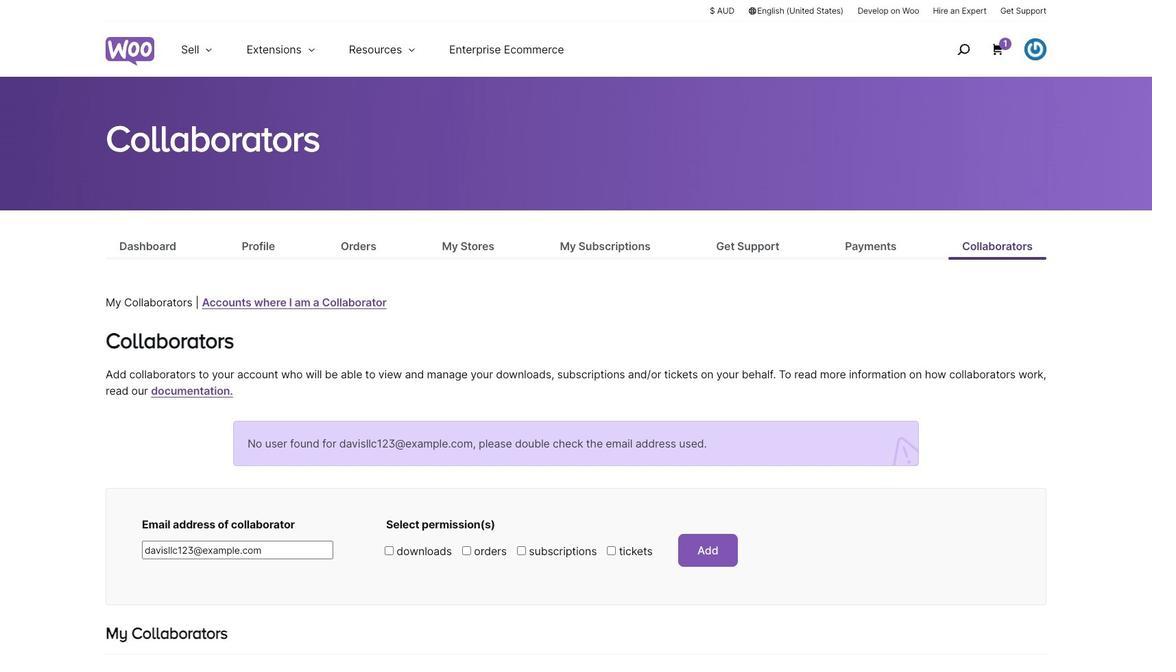 Task type: locate. For each thing, give the bounding box(es) containing it.
search image
[[953, 38, 974, 60]]

None checkbox
[[385, 547, 394, 555], [462, 547, 471, 555], [517, 547, 526, 555], [607, 547, 616, 555], [385, 547, 394, 555], [462, 547, 471, 555], [517, 547, 526, 555], [607, 547, 616, 555]]

open account menu image
[[1025, 38, 1046, 60]]



Task type: describe. For each thing, give the bounding box(es) containing it.
service navigation menu element
[[928, 27, 1046, 72]]



